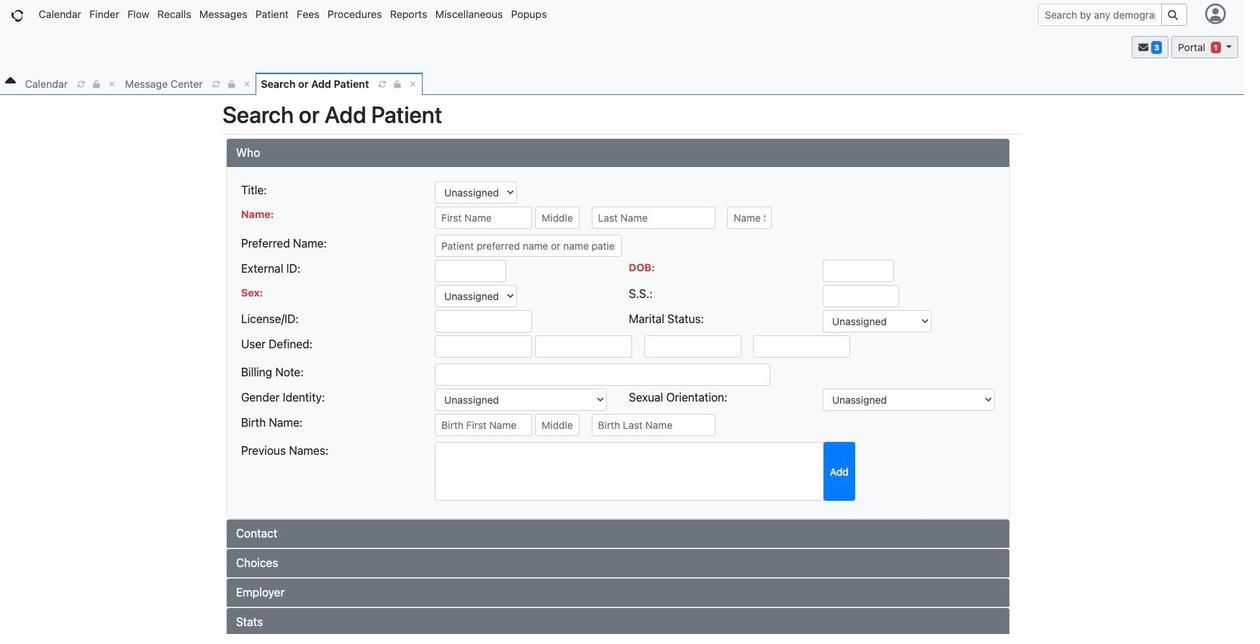 Task type: locate. For each thing, give the bounding box(es) containing it.
search for patient by entering whole or part of any demographics field information image
[[1169, 10, 1181, 20]]

Search by any demographics text field
[[1039, 3, 1163, 26]]

envelope image
[[1139, 42, 1149, 53]]

main menu logo image
[[12, 10, 23, 21]]

current user image
[[1203, 4, 1229, 25]]

toggle the patient panel image
[[5, 72, 16, 90]]



